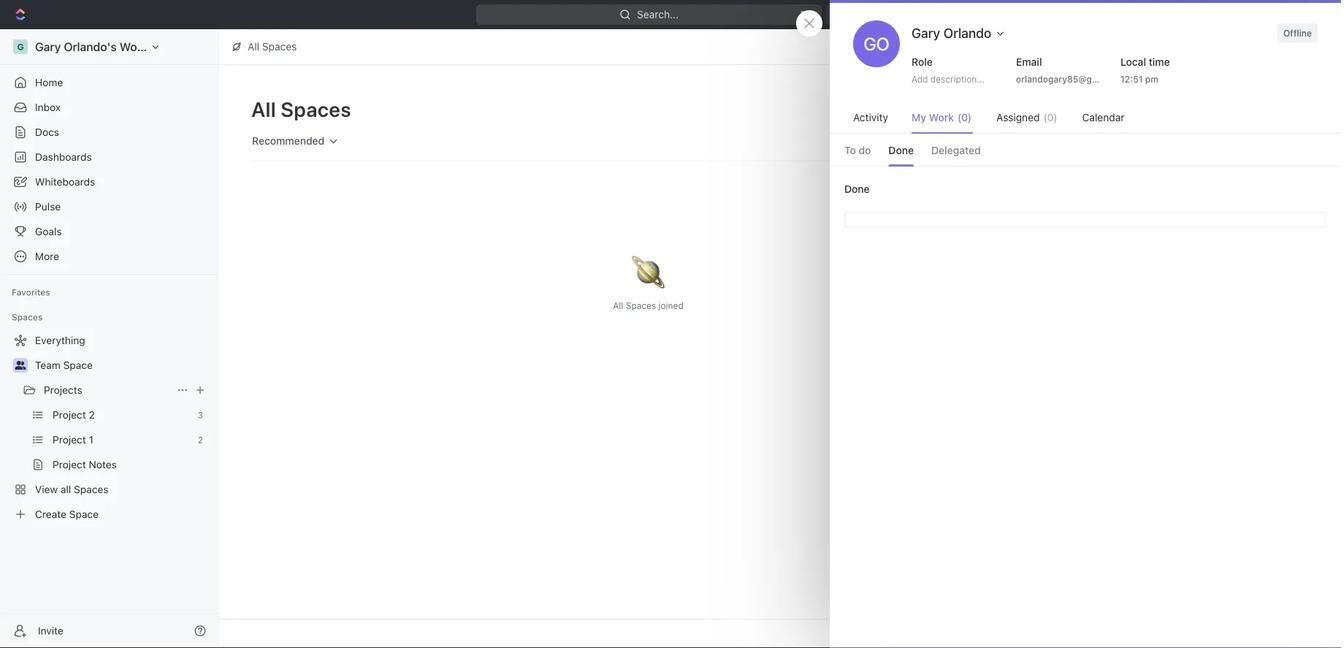 Task type: vqa. For each thing, say whether or not it's contained in the screenshot.
'Team Space' link
yes



Task type: locate. For each thing, give the bounding box(es) containing it.
visible
[[1089, 102, 1128, 118]]

user group image
[[1093, 163, 1103, 170], [15, 361, 26, 370]]

team space down in
[[1116, 161, 1175, 173]]

team space link
[[35, 354, 209, 377]]

0 vertical spatial team
[[1116, 161, 1142, 173]]

new button
[[1217, 3, 1268, 26]]

done inside tab list
[[889, 144, 914, 156]]

assigned
[[997, 111, 1040, 123]]

projects link
[[44, 379, 171, 402]]

1 vertical spatial team space
[[35, 359, 93, 371]]

everything link
[[6, 329, 209, 352]]

1 horizontal spatial 2
[[198, 435, 203, 445]]

0 horizontal spatial 2
[[89, 409, 95, 421]]

1 horizontal spatial (0)
[[1044, 111, 1058, 123]]

tab list
[[830, 134, 1342, 166]]

team space up projects at the bottom left of the page
[[35, 359, 93, 371]]

0 horizontal spatial team
[[35, 359, 61, 371]]

new space
[[984, 103, 1037, 115]]

project notes link
[[53, 453, 209, 476]]

new for new space
[[984, 103, 1005, 115]]

done down the to do button
[[845, 183, 870, 195]]

0 horizontal spatial new
[[984, 103, 1005, 115]]

2 down "3"
[[198, 435, 203, 445]]

new right upgrade
[[1238, 8, 1259, 20]]

project for project notes
[[53, 459, 86, 471]]

gary orlando button
[[906, 20, 1012, 45], [906, 20, 1012, 45]]

project left the 1 in the left bottom of the page
[[53, 434, 86, 446]]

to do
[[845, 144, 871, 156]]

pulse link
[[6, 195, 212, 218]]

calendar
[[1083, 111, 1125, 123]]

delegated
[[932, 144, 981, 156]]

1 horizontal spatial team
[[1116, 161, 1142, 173]]

0 horizontal spatial (0)
[[958, 111, 972, 123]]

0 horizontal spatial gary
[[35, 40, 61, 54]]

more button
[[6, 245, 212, 268]]

home
[[35, 76, 63, 88]]

gary
[[912, 25, 941, 41], [35, 40, 61, 54]]

activity
[[854, 111, 889, 123]]

space down email at the top right of the page
[[1007, 103, 1037, 115]]

notes
[[89, 459, 117, 471]]

all
[[248, 41, 259, 53], [251, 97, 276, 121], [613, 300, 624, 311]]

role add description...
[[912, 56, 985, 84]]

delegated button
[[932, 135, 981, 166]]

0 horizontal spatial user group image
[[15, 361, 26, 370]]

project inside "link"
[[53, 434, 86, 446]]

3 project from the top
[[53, 459, 86, 471]]

invite
[[38, 625, 63, 637]]

1 horizontal spatial new
[[1238, 8, 1259, 20]]

assigned (0)
[[997, 111, 1058, 123]]

your
[[1160, 123, 1179, 133]]

inbox
[[35, 101, 61, 113]]

done right do at top
[[889, 144, 914, 156]]

gary right gary orlando's workspace, , element
[[35, 40, 61, 54]]

1 vertical spatial new
[[984, 103, 1005, 115]]

go
[[864, 34, 890, 54]]

dashboards link
[[6, 145, 212, 169]]

view all spaces
[[35, 483, 109, 495]]

0 vertical spatial new
[[1238, 8, 1259, 20]]

spaces
[[262, 41, 297, 53], [281, 97, 351, 121], [1130, 102, 1174, 118], [1089, 123, 1119, 133], [626, 300, 656, 311], [12, 312, 43, 322], [74, 483, 109, 495]]

1 vertical spatial user group image
[[15, 361, 26, 370]]

team down shown at right top
[[1116, 161, 1142, 173]]

team space
[[1116, 161, 1175, 173], [35, 359, 93, 371]]

0 vertical spatial project
[[53, 409, 86, 421]]

2
[[89, 409, 95, 421], [198, 435, 203, 445]]

orlando
[[944, 25, 992, 41]]

0 horizontal spatial done
[[845, 183, 870, 195]]

all spaces
[[248, 41, 297, 53], [251, 97, 351, 121]]

user group image inside 'tree'
[[15, 361, 26, 370]]

goals
[[35, 225, 62, 237]]

upgrade link
[[1142, 4, 1211, 25]]

2 project from the top
[[53, 434, 86, 446]]

create space link
[[6, 503, 209, 526]]

(0) right assigned
[[1044, 111, 1058, 123]]

tree containing everything
[[6, 329, 212, 526]]

2 up the 1 in the left bottom of the page
[[89, 409, 95, 421]]

gary up the role
[[912, 25, 941, 41]]

0 horizontal spatial team space
[[35, 359, 93, 371]]

0 vertical spatial team space
[[1116, 161, 1175, 173]]

upgrade
[[1162, 8, 1204, 20]]

space inside button
[[1007, 103, 1037, 115]]

project
[[53, 409, 86, 421], [53, 434, 86, 446], [53, 459, 86, 471]]

create
[[35, 508, 66, 520]]

spaces inside 'tree'
[[74, 483, 109, 495]]

12:51
[[1121, 74, 1143, 84]]

project up view all spaces
[[53, 459, 86, 471]]

space
[[1007, 103, 1037, 115], [1145, 161, 1175, 173], [63, 359, 93, 371], [69, 508, 99, 520]]

1 vertical spatial project
[[53, 434, 86, 446]]

0 vertical spatial done
[[889, 144, 914, 156]]

team down everything
[[35, 359, 61, 371]]

1 vertical spatial done
[[845, 183, 870, 195]]

1 project from the top
[[53, 409, 86, 421]]

gary for gary orlando
[[912, 25, 941, 41]]

shown
[[1122, 123, 1148, 133]]

docs
[[35, 126, 59, 138]]

inbox link
[[6, 96, 212, 119]]

create space
[[35, 508, 99, 520]]

in
[[1151, 123, 1158, 133]]

gary inside sidebar navigation
[[35, 40, 61, 54]]

offline
[[1284, 28, 1312, 38]]

(0)
[[958, 111, 972, 123], [1044, 111, 1058, 123]]

1 horizontal spatial user group image
[[1093, 163, 1103, 170]]

favorites
[[12, 287, 50, 297]]

1 horizontal spatial gary
[[912, 25, 941, 41]]

all spaces joined
[[613, 300, 684, 311]]

new
[[1238, 8, 1259, 20], [984, 103, 1005, 115]]

team space inside 'tree'
[[35, 359, 93, 371]]

project up project 1
[[53, 409, 86, 421]]

sidebar.
[[1197, 123, 1230, 133]]

description...
[[931, 74, 985, 84]]

2 vertical spatial project
[[53, 459, 86, 471]]

gary for gary orlando's workspace
[[35, 40, 61, 54]]

new down description...
[[984, 103, 1005, 115]]

gary orlando's workspace, , element
[[13, 39, 28, 54]]

1 horizontal spatial team space
[[1116, 161, 1175, 173]]

1 horizontal spatial done
[[889, 144, 914, 156]]

project 2 link
[[53, 403, 192, 427]]

done
[[889, 144, 914, 156], [845, 183, 870, 195]]

(0) right work
[[958, 111, 972, 123]]

tree
[[6, 329, 212, 526]]

add description... button
[[906, 70, 1003, 88]]

left
[[1181, 123, 1195, 133]]

1 vertical spatial all spaces
[[251, 97, 351, 121]]

orlando's
[[64, 40, 117, 54]]

1 vertical spatial team
[[35, 359, 61, 371]]

recommended button
[[246, 129, 346, 153]]



Task type: describe. For each thing, give the bounding box(es) containing it.
gary orlando
[[912, 25, 992, 41]]

1 vertical spatial all
[[251, 97, 276, 121]]

new space button
[[962, 98, 1046, 121]]

my work (0)
[[912, 111, 972, 123]]

0 vertical spatial 2
[[89, 409, 95, 421]]

team inside 'tree'
[[35, 359, 61, 371]]

project 1 link
[[53, 428, 192, 452]]

to do button
[[845, 135, 871, 166]]

0 vertical spatial all spaces
[[248, 41, 297, 53]]

goals link
[[6, 220, 212, 243]]

pm
[[1146, 74, 1159, 84]]

project for project 2
[[53, 409, 86, 421]]

whiteboards link
[[6, 170, 212, 194]]

view all spaces link
[[6, 478, 209, 501]]

more
[[35, 250, 59, 262]]

to
[[845, 144, 856, 156]]

done button
[[889, 135, 914, 166]]

1 vertical spatial 2
[[198, 435, 203, 445]]

joined
[[659, 300, 684, 311]]

add
[[912, 74, 928, 84]]

dashboards
[[35, 151, 92, 163]]

all
[[61, 483, 71, 495]]

space down in
[[1145, 161, 1175, 173]]

local
[[1121, 56, 1147, 68]]

sidebar navigation
[[0, 29, 221, 648]]

project for project 1
[[53, 434, 86, 446]]

visible spaces spaces shown in your left sidebar.
[[1089, 102, 1230, 133]]

1 (0) from the left
[[958, 111, 972, 123]]

role
[[912, 56, 933, 68]]

docs link
[[6, 121, 212, 144]]

⌘k
[[801, 8, 817, 20]]

g
[[17, 42, 24, 52]]

whiteboards
[[35, 176, 95, 188]]

project 1
[[53, 434, 93, 446]]

1
[[89, 434, 93, 446]]

view
[[35, 483, 58, 495]]

orlandogary85@gmail.com
[[1016, 74, 1131, 84]]

space up projects at the bottom left of the page
[[63, 359, 93, 371]]

2 vertical spatial all
[[613, 300, 624, 311]]

favorites button
[[6, 284, 56, 301]]

0 vertical spatial all
[[248, 41, 259, 53]]

tree inside sidebar navigation
[[6, 329, 212, 526]]

project notes
[[53, 459, 117, 471]]

pulse
[[35, 201, 61, 213]]

everything
[[35, 334, 85, 346]]

workspace
[[120, 40, 180, 54]]

new for new
[[1238, 8, 1259, 20]]

do
[[859, 144, 871, 156]]

project 2
[[53, 409, 95, 421]]

home link
[[6, 71, 212, 94]]

space down view all spaces
[[69, 508, 99, 520]]

local time 12:51 pm
[[1121, 56, 1171, 84]]

my
[[912, 111, 927, 123]]

email orlandogary85@gmail.com
[[1016, 56, 1131, 84]]

2 (0) from the left
[[1044, 111, 1058, 123]]

recommended
[[252, 135, 325, 147]]

time
[[1149, 56, 1171, 68]]

work
[[929, 111, 954, 123]]

0 vertical spatial user group image
[[1093, 163, 1103, 170]]

email
[[1016, 56, 1042, 68]]

search...
[[637, 8, 679, 20]]

projects
[[44, 384, 82, 396]]

gary orlando's workspace
[[35, 40, 180, 54]]

3
[[198, 410, 203, 420]]

tab list containing to do
[[830, 134, 1342, 166]]



